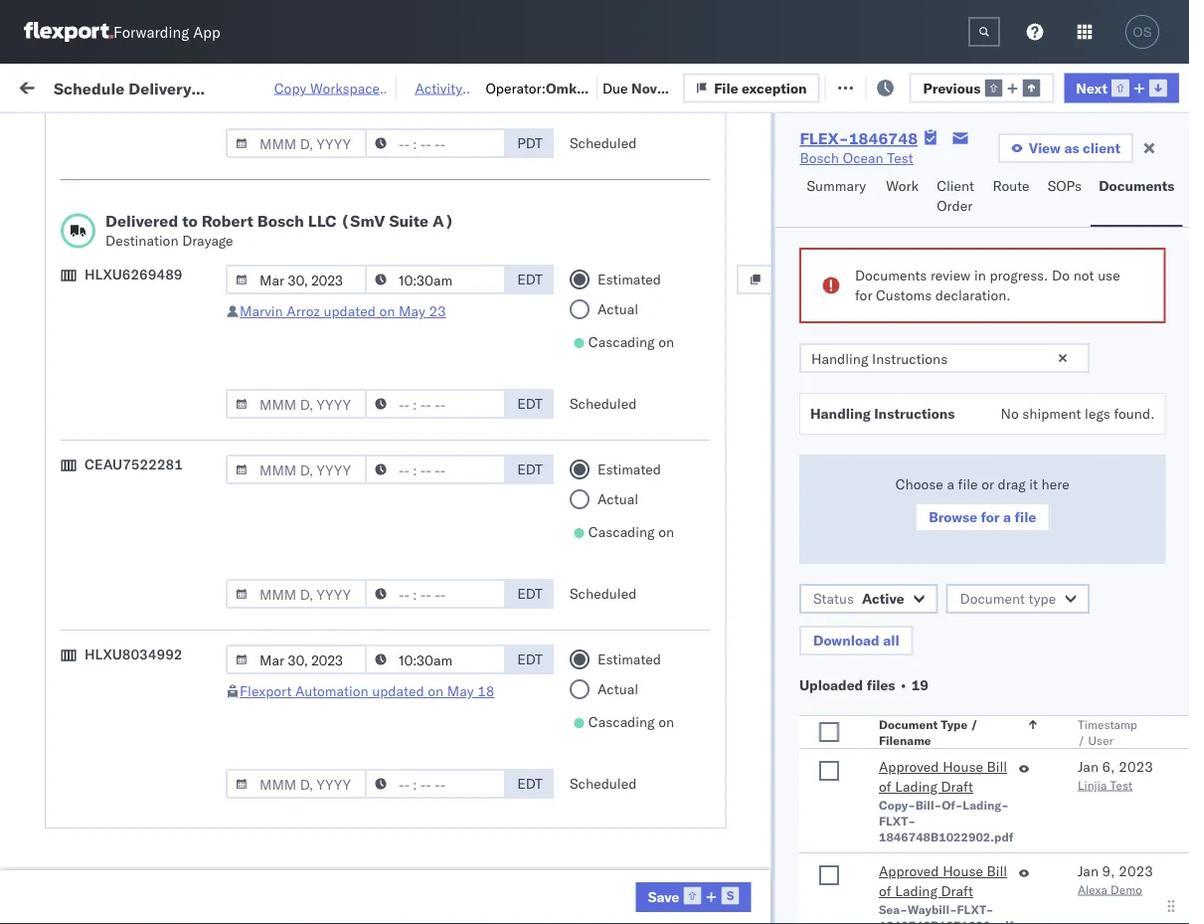 Task type: vqa. For each thing, say whether or not it's contained in the screenshot.
'AM' related to 1st Schedule Pickup from Los Angeles, CA button
yes



Task type: locate. For each thing, give the bounding box(es) containing it.
213038
[[1141, 725, 1190, 742], [1141, 856, 1190, 873], [1141, 900, 1190, 917]]

1846748b1071626.pdf
[[879, 918, 1014, 924]]

2 schedule pickup from los angeles, ca link from the top
[[46, 319, 283, 359]]

marvin arroz updated on may 23
[[240, 302, 446, 320]]

flxt- inside copy-bill-of-lading- flxt- 1846748b1022902.pdf
[[879, 813, 916, 828]]

document left type
[[960, 590, 1025, 607]]

no right :
[[466, 123, 482, 138]]

customs
[[95, 189, 150, 206], [876, 287, 932, 304], [95, 407, 150, 425], [95, 801, 150, 819]]

11 schedule from the top
[[46, 855, 105, 872]]

2 confirm from the top
[[46, 592, 97, 610]]

file up client name
[[714, 79, 739, 96]]

actual
[[598, 300, 639, 318], [598, 490, 639, 508], [598, 680, 639, 698]]

customs down "review"
[[876, 287, 932, 304]]

1 ca from the top
[[46, 296, 65, 313]]

3 213038 from the top
[[1141, 900, 1190, 917]]

confirm delivery link
[[46, 591, 151, 611]]

0 vertical spatial 30,
[[440, 856, 461, 873]]

1 vertical spatial approved house bill of lading draft
[[879, 863, 1007, 900]]

2 vertical spatial 213038
[[1141, 900, 1190, 917]]

2 appointment from the top
[[163, 505, 245, 522]]

1 vertical spatial flexport demo consignee
[[738, 637, 901, 655]]

flex-184674 for fourth schedule pickup from los angeles, ca link from the bottom
[[1098, 375, 1190, 392]]

0 vertical spatial house
[[943, 758, 983, 775]]

3 schedule delivery appointment link from the top
[[46, 679, 245, 699]]

flexport
[[738, 199, 790, 217], [738, 637, 790, 655], [240, 682, 292, 700]]

-- : -- -- text field up 14,
[[365, 389, 506, 419]]

view as client button
[[999, 133, 1134, 163]]

client
[[738, 163, 770, 178], [937, 177, 975, 194]]

flex-184674 for 2nd schedule pickup from los angeles, ca link
[[1098, 331, 1190, 348]]

5 ca from the top
[[46, 559, 65, 576]]

upload up ceau7522281
[[46, 407, 91, 425]]

integration up 1846748b1071626.pdf
[[868, 900, 936, 917]]

5 am from the top
[[354, 462, 377, 480]]

integration test account - karl lagerfeld down west
[[868, 812, 1126, 830]]

updated right 'arroz'
[[324, 302, 376, 320]]

-- : -- -- text field up 23
[[365, 265, 506, 294]]

approved for jan 6, 2023
[[879, 758, 939, 775]]

1 213038 from the top
[[1141, 725, 1190, 742]]

for down --
[[855, 287, 872, 304]]

work right import
[[201, 77, 236, 95]]

0 vertical spatial updated
[[324, 302, 376, 320]]

schedule pickup from los angeles, ca down 'hlxu6269489'
[[46, 320, 268, 357]]

1 vertical spatial draft
[[941, 882, 974, 900]]

dec
[[415, 462, 441, 480], [415, 593, 441, 611]]

3 schedule pickup from los angeles, ca from the top
[[46, 364, 268, 401]]

documents down workitem
[[46, 208, 118, 226]]

5, up '1:00 am cst, nov 9, 2022'
[[445, 375, 458, 392]]

from down 'hlxu6269489'
[[155, 320, 184, 337]]

browse for a file
[[929, 508, 1036, 526]]

1 horizontal spatial document
[[960, 590, 1025, 607]]

from for confirm pickup from los angeles, ca link
[[147, 539, 176, 556]]

184674 for fourth schedule pickup from los angeles, ca link from the bottom
[[1141, 375, 1190, 392]]

approved house bill of lading draft link up of-
[[879, 757, 1010, 797]]

5 fcl from the top
[[653, 593, 678, 611]]

1 vertical spatial may
[[447, 682, 474, 700]]

2022 for the upload customs clearance documents link associated with 1:00 am cst, nov 9, 2022
[[461, 418, 495, 436]]

karl
[[1038, 681, 1064, 698], [1038, 725, 1064, 742], [1038, 812, 1064, 830], [1038, 856, 1064, 873], [1038, 900, 1064, 917]]

1 vertical spatial dec
[[415, 593, 441, 611]]

0 vertical spatial flex-188946
[[1098, 462, 1190, 480]]

0 vertical spatial cascading
[[589, 333, 655, 351]]

1 horizontal spatial flxt-
[[957, 902, 994, 917]]

exception up the client name button
[[742, 79, 807, 96]]

2022 up '1:00 am cst, nov 9, 2022'
[[462, 375, 496, 392]]

3 1:59 from the top
[[320, 462, 351, 480]]

2 vertical spatial cdt,
[[380, 375, 413, 392]]

0 vertical spatial work
[[201, 77, 236, 95]]

file
[[958, 476, 978, 493], [1015, 508, 1036, 526]]

approved house bill of lading draft link for jan 9, 2023
[[879, 862, 1010, 901]]

0 vertical spatial for
[[189, 123, 206, 138]]

flexport for bookings
[[738, 637, 790, 655]]

1 vertical spatial 7:30 pm cst, jan 30, 2023
[[320, 900, 499, 917]]

pickup
[[108, 276, 151, 293], [108, 320, 151, 337], [108, 364, 151, 381], [108, 451, 151, 469], [100, 539, 143, 556], [108, 626, 151, 644], [108, 714, 151, 731], [108, 758, 151, 775]]

5 flex-184674 from the top
[[1098, 418, 1190, 436]]

2 estimated from the top
[[598, 461, 662, 478]]

2 horizontal spatial for
[[981, 508, 1000, 526]]

0 vertical spatial bill
[[987, 758, 1007, 775]]

for left work,
[[189, 123, 206, 138]]

mmm d, yyyy text field down 'arroz'
[[226, 389, 367, 419]]

bill
[[987, 758, 1007, 775], [987, 863, 1007, 880]]

scheduled for ceau7522281
[[570, 585, 637, 602]]

flexport automation updated on may 18
[[240, 682, 495, 700]]

am up flexport automation updated on may 18 "button"
[[354, 637, 377, 655]]

confirm pickup from los angeles, ca button
[[46, 538, 283, 580]]

customs up delivered
[[95, 189, 150, 206]]

9,
[[444, 418, 457, 436], [1102, 863, 1115, 880]]

213038 down jan 9, 2023 alexa demo on the right of the page
[[1141, 900, 1190, 917]]

approved house bill of lading draft link for jan 6, 2023
[[879, 757, 1010, 797]]

3 flex-184674 from the top
[[1098, 331, 1190, 348]]

1 vertical spatial 9,
[[1102, 863, 1115, 880]]

1 vertical spatial approved
[[879, 863, 939, 880]]

1 vertical spatial house
[[943, 863, 983, 880]]

3 flex-188946 from the top
[[1098, 550, 1190, 567]]

1 upload customs clearance documents link from the top
[[46, 188, 283, 227]]

0 vertical spatial 5,
[[445, 287, 458, 304]]

file exception up client name
[[714, 79, 807, 96]]

4 schedule pickup from los angeles, ca button from the top
[[46, 450, 283, 492]]

2:00
[[320, 199, 351, 217]]

download
[[813, 632, 880, 649]]

documents up ceau7522281
[[46, 427, 118, 445]]

flex-213038 up alexa
[[1098, 856, 1190, 873]]

5, for 6th schedule pickup from los angeles, ca link from the bottom of the page
[[445, 287, 458, 304]]

integration test account - karl lagerfeld down the 1846748b1022902.pdf
[[868, 856, 1126, 873]]

0 horizontal spatial for
[[189, 123, 206, 138]]

pickup inside schedule pickup from rotterdam, netherlands
[[108, 714, 151, 731]]

cascading on for flexport automation updated on may 18
[[589, 713, 675, 731]]

forwarding app
[[113, 22, 221, 41]]

2 schedule delivery appointment link from the top
[[46, 504, 245, 524]]

1:59 down the '8:00'
[[320, 637, 351, 655]]

-- : -- -- text field for second mmm d, yyyy text box from the top
[[365, 265, 506, 294]]

0 horizontal spatial 9,
[[444, 418, 457, 436]]

5, down a)
[[445, 287, 458, 304]]

12 fcl from the top
[[653, 900, 678, 917]]

download all button
[[799, 626, 913, 656]]

1:59 for 5th schedule pickup from los angeles, ca link from the top of the page
[[320, 637, 351, 655]]

upload customs clearance documents button
[[46, 188, 283, 229], [46, 406, 283, 448]]

1 vertical spatial cascading
[[589, 523, 655, 541]]

delivery for 3rd the schedule delivery appointment button from the top
[[108, 680, 159, 697]]

0 vertical spatial upload
[[46, 189, 91, 206]]

integration down "vandelay west"
[[868, 812, 936, 830]]

from inside schedule pickup from rotterdam, netherlands
[[155, 714, 184, 731]]

0 vertical spatial approved house bill of lading draft
[[879, 758, 1007, 795]]

1 vertical spatial -- : -- -- text field
[[365, 769, 506, 799]]

759
[[350, 77, 376, 95]]

0 horizontal spatial document
[[879, 717, 938, 732]]

0 vertical spatial 7:30 pm cst, jan 30, 2023
[[320, 856, 499, 873]]

confirm inside 'confirm pickup from los angeles, ca'
[[46, 539, 97, 556]]

1:59 up the "1:00"
[[320, 375, 351, 392]]

type
[[1029, 590, 1056, 607]]

6 ca from the top
[[46, 646, 65, 664]]

for down or
[[981, 508, 1000, 526]]

213038 down 166211
[[1141, 856, 1190, 873]]

upload customs clearance documents
[[46, 189, 218, 226], [46, 407, 218, 445], [46, 801, 218, 839]]

os button
[[1120, 9, 1166, 55]]

scheduled for hlxu8034992
[[570, 775, 637, 792]]

2 vertical spatial cascading
[[589, 713, 655, 731]]

0 horizontal spatial flxt-
[[879, 813, 916, 828]]

no left shipment
[[1001, 405, 1019, 422]]

184674
[[1141, 243, 1190, 261], [1141, 287, 1190, 304], [1141, 331, 1190, 348], [1141, 375, 1190, 392], [1141, 418, 1190, 436]]

client inside client order button
[[937, 177, 975, 194]]

flxt-
[[879, 813, 916, 828], [957, 902, 994, 917]]

ca inside 'confirm pickup from los angeles, ca'
[[46, 559, 65, 576]]

2 vertical spatial cascading on
[[589, 713, 675, 731]]

1 vertical spatial 213038
[[1141, 856, 1190, 873]]

4 -- : -- -- text field from the top
[[365, 455, 506, 484]]

exception
[[894, 77, 959, 95], [742, 79, 807, 96]]

of for jan 6, 2023
[[879, 778, 891, 795]]

1:59 am cdt, nov 5, 2022 for 6th schedule pickup from los angeles, ca link from the bottom of the page
[[320, 287, 496, 304]]

schedule delivery appointment link
[[46, 241, 245, 261], [46, 504, 245, 524], [46, 679, 245, 699], [46, 854, 245, 874]]

0 horizontal spatial may
[[399, 302, 426, 320]]

upload customs clearance documents link
[[46, 188, 283, 227], [46, 406, 283, 446], [46, 800, 283, 840]]

approved house bill of lading draft link
[[879, 757, 1010, 797], [879, 862, 1010, 901]]

account down the 1846748b1022902.pdf
[[970, 856, 1022, 873]]

1 vandelay from the left
[[738, 769, 796, 786]]

delivery for 'confirm delivery' button
[[100, 592, 151, 610]]

1:59 for 6th schedule pickup from los angeles, ca link from the bottom of the page
[[320, 287, 351, 304]]

document up the filename
[[879, 717, 938, 732]]

3 resize handle column header from the left
[[575, 154, 599, 924]]

document inside button
[[960, 590, 1025, 607]]

consignee inside consignee button
[[868, 163, 925, 178]]

flex id
[[1066, 163, 1104, 178]]

0 vertical spatial estimated
[[598, 271, 662, 288]]

linjia
[[1078, 777, 1107, 792]]

exception up 1846748
[[894, 77, 959, 95]]

3 188946 from the top
[[1141, 550, 1190, 567]]

upload customs clearance documents for 1:00
[[46, 407, 218, 445]]

2 am from the top
[[354, 287, 377, 304]]

2 upload customs clearance documents from the top
[[46, 407, 218, 445]]

mmm d, yyyy text field for arroz
[[226, 389, 367, 419]]

MMM D, YYYY text field
[[226, 128, 367, 158], [226, 265, 367, 294], [226, 455, 367, 484], [226, 579, 367, 609], [226, 645, 367, 675]]

mmm d, yyyy text field for automation
[[226, 769, 367, 799]]

los for 2nd schedule pickup from los angeles, ca link
[[188, 320, 210, 337]]

3 am from the top
[[354, 375, 377, 392]]

schedule for schedule pickup from rotterdam, netherlands button at the bottom of the page
[[46, 714, 105, 731]]

flex
[[1066, 163, 1089, 178]]

-- : -- -- text field up 13,
[[365, 579, 506, 609]]

nov down a)
[[416, 287, 442, 304]]

1 horizontal spatial no
[[1001, 405, 1019, 422]]

account up 1846748b1071626.pdf
[[970, 900, 1022, 917]]

None text field
[[969, 17, 1001, 47]]

from up hlxu8034992 on the left
[[155, 626, 184, 644]]

1 vertical spatial 188946
[[1141, 506, 1190, 523]]

1 schedule pickup from los angeles, ca link from the top
[[46, 275, 283, 315]]

import work
[[152, 77, 236, 95]]

schedule inside schedule pickup from rotterdam, netherlands
[[46, 714, 105, 731]]

updated down 1:59 am cst, jan 13, 2023
[[372, 682, 424, 700]]

- down bosch ocean test link
[[876, 199, 885, 217]]

it
[[1029, 476, 1038, 493]]

2 schedule from the top
[[46, 276, 105, 293]]

0 vertical spatial of
[[879, 778, 891, 795]]

5 resize handle column header from the left
[[834, 154, 858, 924]]

approved down the filename
[[879, 758, 939, 775]]

updated for arroz
[[324, 302, 376, 320]]

approved up sea-
[[879, 863, 939, 880]]

8 ocean fcl from the top
[[609, 725, 678, 742]]

1 horizontal spatial file
[[1015, 508, 1036, 526]]

delivery for third the schedule delivery appointment button from the bottom
[[108, 505, 159, 522]]

customs inside documents review in progress. do not use for customs declaration.
[[876, 287, 932, 304]]

2022
[[471, 199, 506, 217], [462, 287, 496, 304], [462, 375, 496, 392], [461, 418, 495, 436], [470, 462, 504, 480], [470, 593, 504, 611]]

view
[[1029, 139, 1061, 157]]

schedule pickup from los angeles, ca for 2nd schedule pickup from los angeles, ca link
[[46, 320, 268, 357]]

1 vertical spatial nov
[[416, 375, 442, 392]]

pickup for 3rd schedule pickup from los angeles, ca link from the bottom of the page
[[108, 451, 151, 469]]

cdt,
[[380, 199, 413, 217], [380, 287, 413, 304], [380, 375, 413, 392]]

bill for jan 6, 2023
[[987, 758, 1007, 775]]

3 upload customs clearance documents from the top
[[46, 801, 218, 839]]

confirm inside "confirm delivery" link
[[46, 592, 97, 610]]

schedule pickup from los angeles, ca up 'confirm pickup from los angeles, ca'
[[46, 451, 268, 488]]

customs for 3rd the upload customs clearance documents link from the top
[[95, 801, 150, 819]]

schedule delivery appointment link for first the schedule delivery appointment button from the bottom
[[46, 854, 245, 874]]

0 horizontal spatial vandelay
[[738, 769, 796, 786]]

snoozed : no
[[412, 123, 482, 138]]

upload customs clearance documents button for 1:00 am cst, nov 9, 2022
[[46, 406, 283, 448]]

flexport demo consignee for bookings test consignee
[[738, 637, 901, 655]]

1 vertical spatial lading
[[895, 882, 938, 900]]

1 actual from the top
[[598, 300, 639, 318]]

184674 for 6th schedule pickup from los angeles, ca link from the bottom of the page
[[1141, 287, 1190, 304]]

ocean fcl
[[609, 287, 678, 304], [609, 331, 678, 348], [609, 462, 678, 480], [609, 506, 678, 523], [609, 593, 678, 611], [609, 637, 678, 655], [609, 681, 678, 698], [609, 725, 678, 742], [609, 769, 678, 786], [609, 812, 678, 830], [609, 856, 678, 873], [609, 900, 678, 917]]

flexport demo consignee for --
[[738, 199, 901, 217]]

4 scheduled from the top
[[570, 775, 637, 792]]

upload customs clearance documents button up ceau7522281
[[46, 406, 283, 448]]

flxt- down copy-
[[879, 813, 916, 828]]

a inside button
[[1003, 508, 1011, 526]]

file exception up 1846748
[[866, 77, 959, 95]]

jan inside jan 9, 2023 alexa demo
[[1078, 863, 1099, 880]]

schedule delivery appointment button
[[46, 241, 245, 263], [46, 504, 245, 526], [46, 679, 245, 701], [46, 854, 245, 876]]

approved house bill of lading draft up waybill-
[[879, 863, 1007, 900]]

1 vertical spatial upload customs clearance documents
[[46, 407, 218, 445]]

1 vertical spatial upload customs clearance documents link
[[46, 406, 283, 446]]

lading
[[895, 778, 938, 795], [895, 882, 938, 900]]

approved
[[879, 758, 939, 775], [879, 863, 939, 880]]

2 vertical spatial for
[[981, 508, 1000, 526]]

2 mmm d, yyyy text field from the top
[[226, 769, 367, 799]]

document inside document type / filename
[[879, 717, 938, 732]]

clearance up ceau7522281
[[154, 407, 218, 425]]

-- : -- -- text field up '10:30 pm cst, jan 23, 2023'
[[365, 645, 506, 675]]

for inside browse for a file button
[[981, 508, 1000, 526]]

aug
[[416, 199, 443, 217]]

6 am from the top
[[354, 593, 377, 611]]

1 upload customs clearance documents from the top
[[46, 189, 218, 226]]

am up 10:30 pm cst, jan 28, 2023
[[354, 769, 377, 786]]

am up '1:00 am cst, nov 9, 2022'
[[354, 375, 377, 392]]

integration test account - karl lagerfeld up 1846748b1071626.pdf
[[868, 900, 1126, 917]]

house
[[943, 758, 983, 775], [943, 863, 983, 880]]

0 vertical spatial cdt,
[[380, 199, 413, 217]]

1 horizontal spatial vandelay
[[868, 769, 925, 786]]

demo inside jan 9, 2023 alexa demo
[[1111, 882, 1142, 897]]

resize handle column header
[[285, 154, 308, 924], [505, 154, 529, 924], [575, 154, 599, 924], [704, 154, 728, 924], [834, 154, 858, 924], [1033, 154, 1057, 924], [1154, 154, 1178, 924]]

file left or
[[958, 476, 978, 493]]

customs for the upload customs clearance documents link for 2:00 am cdt, aug 19, 2022
[[95, 189, 150, 206]]

draft up of-
[[941, 778, 974, 795]]

1 horizontal spatial /
[[1078, 733, 1085, 748]]

7 am from the top
[[354, 637, 377, 655]]

5 mmm d, yyyy text field from the top
[[226, 645, 367, 675]]

0 vertical spatial 10:30
[[320, 681, 359, 698]]

1 horizontal spatial file
[[866, 77, 890, 95]]

6 ocean fcl from the top
[[609, 637, 678, 655]]

8 schedule from the top
[[46, 680, 105, 697]]

1 vertical spatial clearance
[[154, 407, 218, 425]]

cascading on for marvin arroz updated on may 23
[[589, 333, 675, 351]]

ca for 3rd schedule pickup from los angeles, ca link from the bottom of the page
[[46, 471, 65, 488]]

account right of-
[[970, 812, 1022, 830]]

draft for jan 6, 2023
[[941, 778, 974, 795]]

lagerfeld
[[1067, 681, 1126, 698], [1067, 725, 1126, 742], [1067, 812, 1126, 830], [1067, 856, 1126, 873], [1067, 900, 1126, 917]]

of
[[879, 778, 891, 795], [879, 882, 891, 900]]

pickup inside 'confirm pickup from los angeles, ca'
[[100, 539, 143, 556]]

flex-184674 for the upload customs clearance documents link associated with 1:00 am cst, nov 9, 2022
[[1098, 418, 1190, 436]]

schedule pickup from los angeles, ca up ceau7522281
[[46, 364, 268, 401]]

import
[[152, 77, 197, 95]]

cascading for marvin arroz updated on may 23
[[589, 333, 655, 351]]

dec left 14,
[[415, 462, 441, 480]]

1:59 for 3rd schedule pickup from los angeles, ca link from the bottom of the page
[[320, 462, 351, 480]]

0 horizontal spatial no
[[466, 123, 482, 138]]

schedule pickup from los angeles, ca down schedule pickup from rotterdam, netherlands button at the bottom of the page
[[46, 758, 268, 795]]

2 flex-184674 from the top
[[1098, 287, 1190, 304]]

nov up 1:59 am cst, dec 14, 2022
[[415, 418, 441, 436]]

2 vertical spatial 188946
[[1141, 550, 1190, 567]]

flex-213038 down jan 9, 2023 alexa demo on the right of the page
[[1098, 900, 1190, 917]]

2 upload customs clearance documents button from the top
[[46, 406, 283, 448]]

work
[[42, 72, 93, 99]]

0 vertical spatial upload customs clearance documents
[[46, 189, 218, 226]]

bill for jan 9, 2023
[[987, 863, 1007, 880]]

los for fourth schedule pickup from los angeles, ca link from the bottom
[[188, 364, 210, 381]]

1 vertical spatial no
[[1001, 405, 1019, 422]]

1:59 am cst, jan 13, 2023
[[320, 637, 500, 655]]

account
[[970, 681, 1022, 698], [970, 725, 1022, 742], [970, 812, 1022, 830], [970, 856, 1022, 873], [970, 900, 1022, 917]]

am
[[354, 199, 377, 217], [354, 287, 377, 304], [354, 375, 377, 392], [354, 418, 377, 436], [354, 462, 377, 480], [354, 593, 377, 611], [354, 637, 377, 655], [354, 769, 377, 786]]

vandelay for vandelay west
[[868, 769, 925, 786]]

lagerfeld up alexa
[[1067, 856, 1126, 873]]

1 1:59 am cdt, nov 5, 2022 from the top
[[320, 287, 496, 304]]

schedule pickup from los angeles, ca link up confirm pickup from los angeles, ca link
[[46, 450, 283, 490]]

from up ceau7522281
[[155, 364, 184, 381]]

may left 18 at the bottom left of the page
[[447, 682, 474, 700]]

3 schedule pickup from los angeles, ca button from the top
[[46, 363, 283, 404]]

1 vertical spatial document
[[879, 717, 938, 732]]

1 vertical spatial flex-213038
[[1098, 856, 1190, 873]]

cst,
[[380, 418, 412, 436], [380, 462, 412, 480], [380, 593, 412, 611], [380, 637, 412, 655], [388, 681, 419, 698], [380, 769, 412, 786], [388, 812, 419, 830], [379, 856, 411, 873], [379, 900, 411, 917]]

schedule pickup from los angeles, ca link down 'hlxu6269489'
[[46, 319, 283, 359]]

delivered to robert bosch llc (smv suite a) destination drayage
[[105, 211, 454, 249]]

0 horizontal spatial a
[[947, 476, 955, 493]]

0 vertical spatial 1:59 am cdt, nov 5, 2022
[[320, 287, 496, 304]]

2 10:30 from the top
[[320, 812, 359, 830]]

schedule pickup from los angeles, ca button down schedule pickup from rotterdam, netherlands button at the bottom of the page
[[46, 757, 283, 798]]

schedule pickup from los angeles, ca button up ceau7522281
[[46, 363, 283, 404]]

cdt, up '1:00 am cst, nov 9, 2022'
[[380, 375, 413, 392]]

1 vertical spatial bill
[[987, 863, 1007, 880]]

document for document type
[[960, 590, 1025, 607]]

of up sea-
[[879, 882, 891, 900]]

None checkbox
[[819, 722, 839, 742]]

jan inside jan 6, 2023 linjia test
[[1078, 758, 1099, 775]]

2 184674 from the top
[[1141, 287, 1190, 304]]

188946
[[1141, 462, 1190, 480], [1141, 506, 1190, 523], [1141, 550, 1190, 567]]

2 flex-213038 from the top
[[1098, 856, 1190, 873]]

1 horizontal spatial may
[[447, 682, 474, 700]]

test inside jan 6, 2023 linjia test
[[1110, 777, 1133, 792]]

1 vertical spatial confirm
[[46, 592, 97, 610]]

filtered by:
[[20, 122, 91, 139]]

schedule for third the schedule delivery appointment button from the bottom
[[46, 505, 105, 522]]

integration test account - karl lagerfeld up type
[[868, 681, 1126, 698]]

1 approved house bill of lading draft from the top
[[879, 758, 1007, 795]]

1 flexport demo consignee from the top
[[738, 199, 901, 217]]

document type / filename button
[[875, 712, 1038, 748]]

3 schedule delivery appointment from the top
[[46, 680, 245, 697]]

- left the user
[[1026, 725, 1034, 742]]

house for jan 6, 2023
[[943, 758, 983, 775]]

2 lading from the top
[[895, 882, 938, 900]]

from for 5th schedule pickup from los angeles, ca link from the top of the page
[[155, 626, 184, 644]]

4 am from the top
[[354, 418, 377, 436]]

pickup for 2nd schedule pickup from los angeles, ca link
[[108, 320, 151, 337]]

upload customs clearance documents up "destination"
[[46, 189, 218, 226]]

confirm for confirm pickup from los angeles, ca
[[46, 539, 97, 556]]

lagerfeld up 6,
[[1067, 725, 1126, 742]]

0 vertical spatial demo
[[794, 199, 831, 217]]

my
[[5, 72, 36, 99]]

0 vertical spatial 9,
[[444, 418, 457, 436]]

previous button
[[910, 73, 1055, 103]]

8:00
[[320, 593, 351, 611]]

4 schedule from the top
[[46, 364, 105, 381]]

10:30 for 10:30 pm cst, jan 28, 2023
[[320, 812, 359, 830]]

0 vertical spatial a
[[947, 476, 955, 493]]

1:59 am cdt, nov 5, 2022 up '1:00 am cst, nov 9, 2022'
[[320, 375, 496, 392]]

10 schedule from the top
[[46, 758, 105, 775]]

1 vertical spatial cascading on
[[589, 523, 675, 541]]

integration up "vandelay west"
[[868, 725, 936, 742]]

0 horizontal spatial client
[[738, 163, 770, 178]]

documents inside documents review in progress. do not use for customs declaration.
[[855, 267, 927, 284]]

demo for bookings
[[794, 637, 831, 655]]

0 vertical spatial upload customs clearance documents link
[[46, 188, 283, 227]]

os
[[1134, 24, 1153, 39]]

7:30
[[320, 856, 351, 873], [320, 900, 351, 917]]

1 horizontal spatial a
[[1003, 508, 1011, 526]]

upload customs clearance documents button up "destination"
[[46, 188, 283, 229]]

cdt, left aug
[[380, 199, 413, 217]]

nov
[[416, 287, 442, 304], [416, 375, 442, 392], [415, 418, 441, 436]]

of for jan 9, 2023
[[879, 882, 891, 900]]

None checkbox
[[819, 761, 839, 781], [819, 866, 839, 885], [819, 761, 839, 781], [819, 866, 839, 885]]

flex-
[[800, 128, 849, 148], [1098, 243, 1141, 261], [1098, 287, 1141, 304], [1098, 331, 1141, 348], [1098, 375, 1141, 392], [1098, 418, 1141, 436], [1098, 462, 1141, 480], [1098, 506, 1141, 523], [1098, 550, 1141, 567], [1098, 725, 1141, 742], [1098, 769, 1141, 786], [1098, 856, 1141, 873], [1098, 900, 1141, 917]]

0 vertical spatial lading
[[895, 778, 938, 795]]

2 cascading from the top
[[589, 523, 655, 541]]

may left 23
[[399, 302, 426, 320]]

Search Work text field
[[537, 71, 754, 101]]

from up confirm pickup from los angeles, ca link
[[155, 451, 184, 469]]

los inside 'confirm pickup from los angeles, ca'
[[179, 539, 202, 556]]

2 vertical spatial upload customs clearance documents link
[[46, 800, 283, 840]]

2 vertical spatial upload
[[46, 801, 91, 819]]

0 vertical spatial mmm d, yyyy text field
[[226, 389, 367, 419]]

shipment
[[1023, 405, 1081, 422]]

0 vertical spatial flex-213038
[[1098, 725, 1190, 742]]

0 vertical spatial dec
[[415, 462, 441, 480]]

appointment for schedule delivery appointment link associated with third the schedule delivery appointment button from the bottom
[[163, 505, 245, 522]]

0 vertical spatial -- : -- -- text field
[[365, 645, 506, 675]]

of-
[[942, 797, 963, 812]]

7 schedule from the top
[[46, 626, 105, 644]]

1 1:59 from the top
[[320, 287, 351, 304]]

marvin arroz updated on may 23 button
[[240, 302, 446, 320]]

2 schedule pickup from los angeles, ca from the top
[[46, 320, 268, 357]]

2022 for fourth schedule pickup from los angeles, ca link from the bottom
[[462, 375, 496, 392]]

customs down netherlands at the left
[[95, 801, 150, 819]]

5 karl from the top
[[1038, 900, 1064, 917]]

clearance for 1:00 am cst, nov 9, 2022
[[154, 407, 218, 425]]

1 vertical spatial flxt-
[[957, 902, 994, 917]]

1 vertical spatial estimated
[[598, 461, 662, 478]]

0 vertical spatial 188946
[[1141, 462, 1190, 480]]

0 vertical spatial draft
[[941, 778, 974, 795]]

4 schedule pickup from los angeles, ca link from the top
[[46, 450, 283, 490]]

am for fourth schedule pickup from los angeles, ca link from the bottom
[[354, 375, 377, 392]]

1 vertical spatial a
[[1003, 508, 1011, 526]]

MMM D, YYYY text field
[[226, 389, 367, 419], [226, 769, 367, 799]]

schedule for fourth schedule pickup from los angeles, ca button from the top
[[46, 451, 105, 469]]

1 vertical spatial mmm d, yyyy text field
[[226, 769, 367, 799]]

from inside 'confirm pickup from los angeles, ca'
[[147, 539, 176, 556]]

schedule for 3rd the schedule delivery appointment button from the top
[[46, 680, 105, 697]]

2 approved from the top
[[879, 863, 939, 880]]

draft
[[941, 778, 974, 795], [941, 882, 974, 900]]

-- : -- -- text field
[[365, 645, 506, 675], [365, 769, 506, 799]]

1 vertical spatial 10:30
[[320, 812, 359, 830]]

2 7:30 pm cst, jan 30, 2023 from the top
[[320, 900, 499, 917]]

1 vertical spatial demo
[[794, 637, 831, 655]]

2 ocean fcl from the top
[[609, 331, 678, 348]]

/ inside document type / filename
[[971, 717, 978, 732]]

client up the order
[[937, 177, 975, 194]]

summary
[[807, 177, 867, 194]]

am right the '8:00'
[[354, 593, 377, 611]]

am for the upload customs clearance documents link associated with 1:00 am cst, nov 9, 2022
[[354, 418, 377, 436]]

schedule pickup from los angeles, ca for sixth schedule pickup from los angeles, ca link from the top
[[46, 758, 268, 795]]

1 vertical spatial 5,
[[445, 375, 458, 392]]

0 vertical spatial 213038
[[1141, 725, 1190, 742]]

schedule delivery appointment link for third the schedule delivery appointment button from the bottom
[[46, 504, 245, 524]]

1:59 am cdt, nov 5, 2022 down suite
[[320, 287, 496, 304]]

0 vertical spatial upload customs clearance documents button
[[46, 188, 283, 229]]

account right type
[[970, 725, 1022, 742]]

1:59 down automation on the left
[[320, 769, 351, 786]]

3 schedule from the top
[[46, 320, 105, 337]]

integration test account - karl lagerfeld up west
[[868, 725, 1126, 742]]

4 integration test account - karl lagerfeld from the top
[[868, 856, 1126, 873]]

schedule pickup from los angeles, ca down 'confirm delivery' button
[[46, 626, 268, 664]]

dec for 24,
[[415, 593, 441, 611]]

file down it
[[1015, 508, 1036, 526]]

client inside button
[[738, 163, 770, 178]]

demo up uploaded
[[794, 637, 831, 655]]

3 scheduled from the top
[[570, 585, 637, 602]]

sea-
[[879, 902, 907, 917]]

for inside documents review in progress. do not use for customs declaration.
[[855, 287, 872, 304]]

2023 inside jan 6, 2023 linjia test
[[1119, 758, 1154, 775]]

1 vertical spatial work
[[887, 177, 919, 194]]

work down 1846748
[[887, 177, 919, 194]]

0 vertical spatial approved house bill of lading draft link
[[879, 757, 1010, 797]]

3 upload from the top
[[46, 801, 91, 819]]

2 upload customs clearance documents link from the top
[[46, 406, 283, 446]]

flex-166211
[[1098, 769, 1190, 786]]

-- : -- -- text field
[[365, 128, 506, 158], [365, 265, 506, 294], [365, 389, 506, 419], [365, 455, 506, 484], [365, 579, 506, 609]]

cdt, for 6th schedule pickup from los angeles, ca link from the bottom of the page
[[380, 287, 413, 304]]

cdt, left 23
[[380, 287, 413, 304]]

1 account from the top
[[970, 681, 1022, 698]]

progress.
[[990, 267, 1049, 284]]

client for client name
[[738, 163, 770, 178]]

2022 for "confirm delivery" link in the bottom left of the page
[[470, 593, 504, 611]]

consignee button
[[858, 158, 1037, 178]]

1 vertical spatial updated
[[372, 682, 424, 700]]

1 schedule from the top
[[46, 242, 105, 260]]

netherlands
[[46, 734, 124, 751]]

2022 for 6th schedule pickup from los angeles, ca link from the bottom of the page
[[462, 287, 496, 304]]

2 upload from the top
[[46, 407, 91, 425]]

forwarding
[[113, 22, 189, 41]]

-
[[868, 199, 876, 217], [876, 199, 885, 217], [1026, 681, 1034, 698], [1026, 725, 1034, 742], [1026, 812, 1034, 830], [1026, 856, 1034, 873], [1026, 900, 1034, 917]]

for for browse
[[981, 508, 1000, 526]]

9, up alexa
[[1102, 863, 1115, 880]]

1 vertical spatial 7:30
[[320, 900, 351, 917]]

file exception button
[[835, 71, 972, 101], [835, 71, 972, 101], [684, 73, 820, 103], [684, 73, 820, 103]]

upload customs clearance documents link up ceau7522281
[[46, 406, 283, 446]]

work
[[201, 77, 236, 95], [887, 177, 919, 194]]

2 ca from the top
[[46, 340, 65, 357]]

2 vertical spatial flex-213038
[[1098, 900, 1190, 917]]

1 30, from the top
[[440, 856, 461, 873]]

1 approved house bill of lading draft link from the top
[[879, 757, 1010, 797]]

0 vertical spatial actual
[[598, 300, 639, 318]]

documents left "review"
[[855, 267, 927, 284]]

schedule pickup from los angeles, ca down "destination"
[[46, 276, 268, 313]]



Task type: describe. For each thing, give the bounding box(es) containing it.
6 edt from the top
[[517, 775, 543, 792]]

0 horizontal spatial exception
[[742, 79, 807, 96]]

1 schedule delivery appointment from the top
[[46, 242, 245, 260]]

6 schedule pickup from los angeles, ca button from the top
[[46, 757, 283, 798]]

upload for 1:00
[[46, 407, 91, 425]]

flex id button
[[1057, 158, 1190, 178]]

5 lagerfeld from the top
[[1067, 900, 1126, 917]]

1 7:30 pm cst, jan 30, 2023 from the top
[[320, 856, 499, 873]]

risk
[[396, 77, 419, 95]]

ca for 6th schedule pickup from los angeles, ca link from the bottom of the page
[[46, 296, 65, 313]]

166211
[[1141, 769, 1190, 786]]

ready
[[151, 123, 187, 138]]

- right "lading-"
[[1026, 812, 1034, 830]]

instructions
[[874, 405, 955, 422]]

documents review in progress. do not use for customs declaration.
[[855, 267, 1120, 304]]

choose
[[896, 476, 943, 493]]

status active
[[813, 590, 904, 607]]

uploaded files ∙ 19
[[799, 677, 929, 694]]

here
[[1042, 476, 1070, 493]]

client order
[[937, 177, 975, 214]]

1 mmm d, yyyy text field from the top
[[226, 128, 367, 158]]

6 resize handle column header from the left
[[1033, 154, 1057, 924]]

5 account from the top
[[970, 900, 1022, 917]]

confirm delivery
[[46, 592, 151, 610]]

actual for marvin arroz updated on may 23
[[598, 300, 639, 318]]

4 resize handle column header from the left
[[704, 154, 728, 924]]

1 horizontal spatial exception
[[894, 77, 959, 95]]

18
[[478, 682, 495, 700]]

1 ocean fcl from the top
[[609, 287, 678, 304]]

pickup for sixth schedule pickup from los angeles, ca link from the top
[[108, 758, 151, 775]]

3 clearance from the top
[[154, 801, 218, 819]]

forwarding app link
[[24, 22, 221, 42]]

1:59 am cdt, nov 5, 2022 for fourth schedule pickup from los angeles, ca link from the bottom
[[320, 375, 496, 392]]

3 schedule delivery appointment button from the top
[[46, 679, 245, 701]]

4 integration from the top
[[868, 856, 936, 873]]

1:59 for fourth schedule pickup from los angeles, ca link from the bottom
[[320, 375, 351, 392]]

14,
[[445, 462, 466, 480]]

184674 for 2nd schedule pickup from los angeles, ca link
[[1141, 331, 1190, 348]]

-- : -- -- text field for 2nd mmm d, yyyy text box from the bottom of the page
[[365, 579, 506, 609]]

1:00
[[320, 418, 351, 436]]

choose a file or drag it here
[[896, 476, 1070, 493]]

blocked,
[[243, 123, 293, 138]]

1:59 am cst, jan 25, 2023
[[320, 769, 500, 786]]

for for ready
[[189, 123, 206, 138]]

from for sixth schedule pickup from los angeles, ca link from the top
[[155, 758, 184, 775]]

4 fcl from the top
[[653, 506, 678, 523]]

23
[[429, 302, 446, 320]]

10:30 pm cst, jan 23, 2023
[[320, 681, 508, 698]]

as
[[1065, 139, 1080, 157]]

- left work button
[[868, 199, 876, 217]]

1 7:30 from the top
[[320, 856, 351, 873]]

3 lagerfeld from the top
[[1067, 812, 1126, 830]]

3 integration from the top
[[868, 812, 936, 830]]

uploaded
[[799, 677, 863, 694]]

25,
[[441, 769, 462, 786]]

from for 2nd schedule pickup from los angeles, ca link
[[155, 320, 184, 337]]

lading for jan 6, 2023
[[895, 778, 938, 795]]

--
[[868, 199, 885, 217]]

do
[[1052, 267, 1070, 284]]

cdt, for the upload customs clearance documents link for 2:00 am cdt, aug 19, 2022
[[380, 199, 413, 217]]

0 vertical spatial no
[[466, 123, 482, 138]]

2 -- : -- -- text field from the top
[[365, 769, 506, 799]]

am for 5th schedule pickup from los angeles, ca link from the top of the page
[[354, 637, 377, 655]]

6 fcl from the top
[[653, 637, 678, 655]]

-- : -- -- text field for mmm d, yyyy text field related to arroz
[[365, 389, 506, 419]]

4 ocean fcl from the top
[[609, 506, 678, 523]]

3 account from the top
[[970, 812, 1022, 830]]

1 schedule pickup from los angeles, ca button from the top
[[46, 275, 283, 317]]

-- : -- -- text field for 5th mmm d, yyyy text box from the bottom of the page
[[365, 128, 506, 158]]

2 vertical spatial nov
[[415, 418, 441, 436]]

from for 3rd schedule pickup from los angeles, ca link from the bottom of the page
[[155, 451, 184, 469]]

bill-
[[915, 797, 942, 812]]

upload customs clearance documents button for 2:00 am cdt, aug 19, 2022
[[46, 188, 283, 229]]

1 scheduled from the top
[[570, 134, 637, 152]]

2 account from the top
[[970, 725, 1022, 742]]

am for "confirm delivery" link in the bottom left of the page
[[354, 593, 377, 611]]

los for 6th schedule pickup from los angeles, ca link from the bottom of the page
[[188, 276, 210, 293]]

5 integration test account - karl lagerfeld from the top
[[868, 900, 1126, 917]]

3 integration test account - karl lagerfeld from the top
[[868, 812, 1126, 830]]

24,
[[445, 593, 466, 611]]

lading-
[[963, 797, 1009, 812]]

action
[[1137, 77, 1181, 95]]

5 integration from the top
[[868, 900, 936, 917]]

3 karl from the top
[[1038, 812, 1064, 830]]

3 mmm d, yyyy text field from the top
[[226, 455, 367, 484]]

am for 3rd schedule pickup from los angeles, ca link from the bottom of the page
[[354, 462, 377, 480]]

2 cascading on from the top
[[589, 523, 675, 541]]

schedule delivery appointment link for 3rd the schedule delivery appointment button from the top
[[46, 679, 245, 699]]

schedule delivery appointment link for fourth the schedule delivery appointment button from the bottom of the page
[[46, 241, 245, 261]]

ca for confirm pickup from los angeles, ca link
[[46, 559, 65, 576]]

3 upload customs clearance documents link from the top
[[46, 800, 283, 840]]

app
[[193, 22, 221, 41]]

1 karl from the top
[[1038, 681, 1064, 698]]

184674 for the upload customs clearance documents link associated with 1:00 am cst, nov 9, 2022
[[1141, 418, 1190, 436]]

save
[[648, 888, 680, 905]]

in
[[296, 123, 307, 138]]

operator: omkar savant
[[486, 79, 592, 116]]

4 account from the top
[[970, 856, 1022, 873]]

1 schedule delivery appointment button from the top
[[46, 241, 245, 263]]

type
[[941, 717, 968, 732]]

customs for the upload customs clearance documents link associated with 1:00 am cst, nov 9, 2022
[[95, 407, 150, 425]]

snooze
[[539, 163, 578, 178]]

filtered
[[20, 122, 68, 139]]

upload customs clearance documents link for 1:00 am cst, nov 9, 2022
[[46, 406, 283, 446]]

scheduled for hlxu6269489
[[570, 395, 637, 412]]

sops
[[1048, 177, 1082, 194]]

3 flex-213038 from the top
[[1098, 900, 1190, 917]]

am for 6th schedule pickup from los angeles, ca link from the bottom of the page
[[354, 287, 377, 304]]

pickup for 5th schedule pickup from los angeles, ca link from the top of the page
[[108, 626, 151, 644]]

upload for 2:00
[[46, 189, 91, 206]]

2 flex-188946 from the top
[[1098, 506, 1190, 523]]

2 fcl from the top
[[653, 331, 678, 348]]

205 on track
[[442, 77, 523, 95]]

all
[[883, 632, 900, 649]]

19
[[911, 677, 929, 694]]

8:00 am cst, dec 24, 2022
[[320, 593, 504, 611]]

1846748b1022902.pdf
[[879, 829, 1014, 844]]

2 vertical spatial flexport
[[240, 682, 292, 700]]

2022 for the upload customs clearance documents link for 2:00 am cdt, aug 19, 2022
[[471, 199, 506, 217]]

browse
[[929, 508, 977, 526]]

4 schedule delivery appointment from the top
[[46, 855, 245, 872]]

demo for -
[[794, 199, 831, 217]]

1 resize handle column header from the left
[[285, 154, 308, 924]]

schedule pickup from los angeles, ca for fourth schedule pickup from los angeles, ca link from the bottom
[[46, 364, 268, 401]]

schedule pickup from los angeles, ca for 5th schedule pickup from los angeles, ca link from the top of the page
[[46, 626, 268, 664]]

schedule for 5th schedule pickup from los angeles, ca button from the bottom of the page
[[46, 320, 105, 337]]

ca for 2nd schedule pickup from los angeles, ca link
[[46, 340, 65, 357]]

1:00 am cst, nov 9, 2022
[[320, 418, 495, 436]]

3 schedule pickup from los angeles, ca link from the top
[[46, 363, 283, 402]]

flexport for -
[[738, 199, 790, 217]]

am for sixth schedule pickup from los angeles, ca link from the top
[[354, 769, 377, 786]]

client for client order
[[937, 177, 975, 194]]

route
[[993, 177, 1030, 194]]

4 edt from the top
[[517, 585, 543, 602]]

los for sixth schedule pickup from los angeles, ca link from the top
[[188, 758, 210, 775]]

5 schedule pickup from los angeles, ca link from the top
[[46, 625, 283, 665]]

11 ocean fcl from the top
[[609, 856, 678, 873]]

2 integration from the top
[[868, 725, 936, 742]]

1 horizontal spatial file exception
[[866, 77, 959, 95]]

2 schedule delivery appointment from the top
[[46, 505, 245, 522]]

∙
[[899, 677, 908, 694]]

- left jan 9, 2023 alexa demo on the right of the page
[[1026, 856, 1034, 873]]

1 integration from the top
[[868, 681, 936, 698]]

estimated for marvin arroz updated on may 23
[[598, 271, 662, 288]]

4 karl from the top
[[1038, 856, 1064, 873]]

9 ocean fcl from the top
[[609, 769, 678, 786]]

1 flex-188946 from the top
[[1098, 462, 1190, 480]]

jan 6, 2023 linjia test
[[1078, 758, 1154, 792]]

pdt
[[517, 134, 543, 152]]

destination
[[105, 232, 179, 249]]

from for 6th schedule pickup from los angeles, ca link from the bottom of the page
[[155, 276, 184, 293]]

8 fcl from the top
[[653, 725, 678, 742]]

flex-1846748
[[800, 128, 918, 148]]

summary button
[[799, 168, 879, 227]]

test inside bosch ocean test link
[[888, 149, 914, 167]]

5 edt from the top
[[517, 651, 543, 668]]

ca for sixth schedule pickup from los angeles, ca link from the top
[[46, 777, 65, 795]]

hlxu6269489
[[85, 266, 183, 283]]

due
[[603, 79, 632, 96]]

appointment for schedule delivery appointment link for 3rd the schedule delivery appointment button from the top
[[163, 680, 245, 697]]

view as client
[[1029, 139, 1121, 157]]

2 188946 from the top
[[1141, 506, 1190, 523]]

1 flex-184674 from the top
[[1098, 243, 1190, 261]]

- up document type / filename button
[[1026, 681, 1034, 698]]

west
[[929, 769, 960, 786]]

clearance for 2:00 am cdt, aug 19, 2022
[[154, 189, 218, 206]]

2 30, from the top
[[440, 900, 461, 917]]

2 edt from the top
[[517, 395, 543, 412]]

2 schedule delivery appointment button from the top
[[46, 504, 245, 526]]

0 vertical spatial file
[[958, 476, 978, 493]]

documents for the upload customs clearance documents link for 2:00 am cdt, aug 19, 2022
[[46, 208, 118, 226]]

approved house bill of lading draft for jan 9, 2023
[[879, 863, 1007, 900]]

use
[[1098, 267, 1120, 284]]

1 184674 from the top
[[1141, 243, 1190, 261]]

1:59 for sixth schedule pickup from los angeles, ca link from the top
[[320, 769, 351, 786]]

schedule pickup from los angeles, ca for 3rd schedule pickup from los angeles, ca link from the bottom of the page
[[46, 451, 268, 488]]

flex-1846748 link
[[800, 128, 918, 148]]

document type
[[960, 590, 1056, 607]]

10 fcl from the top
[[653, 812, 678, 830]]

0 vertical spatial nov
[[416, 287, 442, 304]]

jan 9, 2023 alexa demo
[[1078, 863, 1154, 897]]

pickup for confirm pickup from los angeles, ca link
[[100, 539, 143, 556]]

11 fcl from the top
[[653, 856, 678, 873]]

house for jan 9, 2023
[[943, 863, 983, 880]]

batch
[[1094, 77, 1133, 95]]

759 at risk
[[350, 77, 419, 95]]

2 7:30 from the top
[[320, 900, 351, 917]]

review
[[931, 267, 971, 284]]

7 fcl from the top
[[653, 681, 678, 698]]

cdt, for fourth schedule pickup from los angeles, ca link from the bottom
[[380, 375, 413, 392]]

legs
[[1085, 405, 1111, 422]]

/ inside timestamp / user
[[1078, 733, 1085, 748]]

my work
[[5, 72, 93, 99]]

user
[[1088, 733, 1114, 748]]

0 horizontal spatial file
[[714, 79, 739, 96]]

rotterdam,
[[188, 714, 258, 731]]

:
[[458, 123, 461, 138]]

order
[[937, 197, 973, 214]]

los for 3rd schedule pickup from los angeles, ca link from the bottom of the page
[[188, 451, 210, 469]]

documents for 3rd the upload customs clearance documents link from the top
[[46, 821, 118, 839]]

4 lagerfeld from the top
[[1067, 856, 1126, 873]]

document type / filename
[[879, 717, 978, 748]]

llc
[[308, 211, 337, 231]]

bosch inside delivered to robert bosch llc (smv suite a) destination drayage
[[257, 211, 304, 231]]

schedule for fifth schedule pickup from los angeles, ca button from the top of the page
[[46, 626, 105, 644]]

to
[[182, 211, 198, 231]]

3 edt from the top
[[517, 461, 543, 478]]

documents for the upload customs clearance documents link associated with 1:00 am cst, nov 9, 2022
[[46, 427, 118, 445]]

next button
[[1065, 73, 1180, 103]]

timestamp / user button
[[1074, 712, 1157, 748]]

ca for fourth schedule pickup from los angeles, ca link from the bottom
[[46, 384, 65, 401]]

appointment for schedule delivery appointment link related to fourth the schedule delivery appointment button from the bottom of the page
[[163, 242, 245, 260]]

from for fourth schedule pickup from los angeles, ca link from the bottom
[[155, 364, 184, 381]]

7 resize handle column header from the left
[[1154, 154, 1178, 924]]

estimated for flexport automation updated on may 18
[[598, 651, 662, 668]]

5 schedule pickup from los angeles, ca button from the top
[[46, 625, 283, 667]]

draft for jan 9, 2023
[[941, 882, 974, 900]]

2 mmm d, yyyy text field from the top
[[226, 265, 367, 294]]

pickup for schedule pickup from rotterdam, netherlands link
[[108, 714, 151, 731]]

1 integration test account - karl lagerfeld from the top
[[868, 681, 1126, 698]]

2023 inside jan 9, 2023 alexa demo
[[1119, 863, 1154, 880]]

1 lagerfeld from the top
[[1067, 681, 1126, 698]]

0 horizontal spatial work
[[201, 77, 236, 95]]

may for 23
[[399, 302, 426, 320]]

0 horizontal spatial file exception
[[714, 79, 807, 96]]

am for the upload customs clearance documents link for 2:00 am cdt, aug 19, 2022
[[354, 199, 377, 217]]

copy-bill-of-lading- flxt- 1846748b1022902.pdf
[[879, 797, 1014, 844]]

28,
[[448, 812, 470, 830]]

angeles, inside 'confirm pickup from los angeles, ca'
[[205, 539, 260, 556]]

4 mmm d, yyyy text field from the top
[[226, 579, 367, 609]]

drag
[[998, 476, 1026, 493]]

not
[[1074, 267, 1094, 284]]

9, inside jan 9, 2023 alexa demo
[[1102, 863, 1115, 880]]

1 flex-213038 from the top
[[1098, 725, 1190, 742]]

by:
[[72, 122, 91, 139]]

- right sea-waybill-flxt- 1846748b1071626.pdf at the right bottom
[[1026, 900, 1034, 917]]

drayage
[[182, 232, 233, 249]]

schedule for fourth the schedule delivery appointment button from the bottom of the page
[[46, 242, 105, 260]]

flexport. image
[[24, 22, 113, 42]]

upload customs clearance documents for 2:00
[[46, 189, 218, 226]]

may for 18
[[447, 682, 474, 700]]

approved house bill of lading draft for jan 6, 2023
[[879, 758, 1007, 795]]

pickup for 6th schedule pickup from los angeles, ca link from the bottom of the page
[[108, 276, 151, 293]]

10 ocean fcl from the top
[[609, 812, 678, 830]]

route button
[[985, 168, 1040, 227]]

schedule for first schedule pickup from los angeles, ca button
[[46, 276, 105, 293]]

active
[[862, 590, 904, 607]]

timestamp
[[1078, 717, 1138, 732]]

snoozed
[[412, 123, 458, 138]]

confirm pickup from los angeles, ca
[[46, 539, 260, 576]]

2 schedule pickup from los angeles, ca button from the top
[[46, 319, 283, 361]]

1 fcl from the top
[[653, 287, 678, 304]]

schedule for 6th schedule pickup from los angeles, ca button from the top
[[46, 758, 105, 775]]

5, for fourth schedule pickup from los angeles, ca link from the bottom
[[445, 375, 458, 392]]

2 213038 from the top
[[1141, 856, 1190, 873]]

batch action button
[[1063, 71, 1190, 101]]

file inside browse for a file button
[[1015, 508, 1036, 526]]

7 ocean fcl from the top
[[609, 681, 678, 698]]

2 actual from the top
[[598, 490, 639, 508]]

flxt- inside sea-waybill-flxt- 1846748b1071626.pdf
[[957, 902, 994, 917]]

documents inside button
[[1099, 177, 1175, 194]]

suite
[[389, 211, 429, 231]]

10:30 for 10:30 pm cst, jan 23, 2023
[[320, 681, 359, 698]]

declaration.
[[936, 287, 1011, 304]]

1 188946 from the top
[[1141, 462, 1190, 480]]

los for confirm pickup from los angeles, ca link
[[179, 539, 202, 556]]

Handling Instructions text field
[[799, 343, 1090, 373]]



